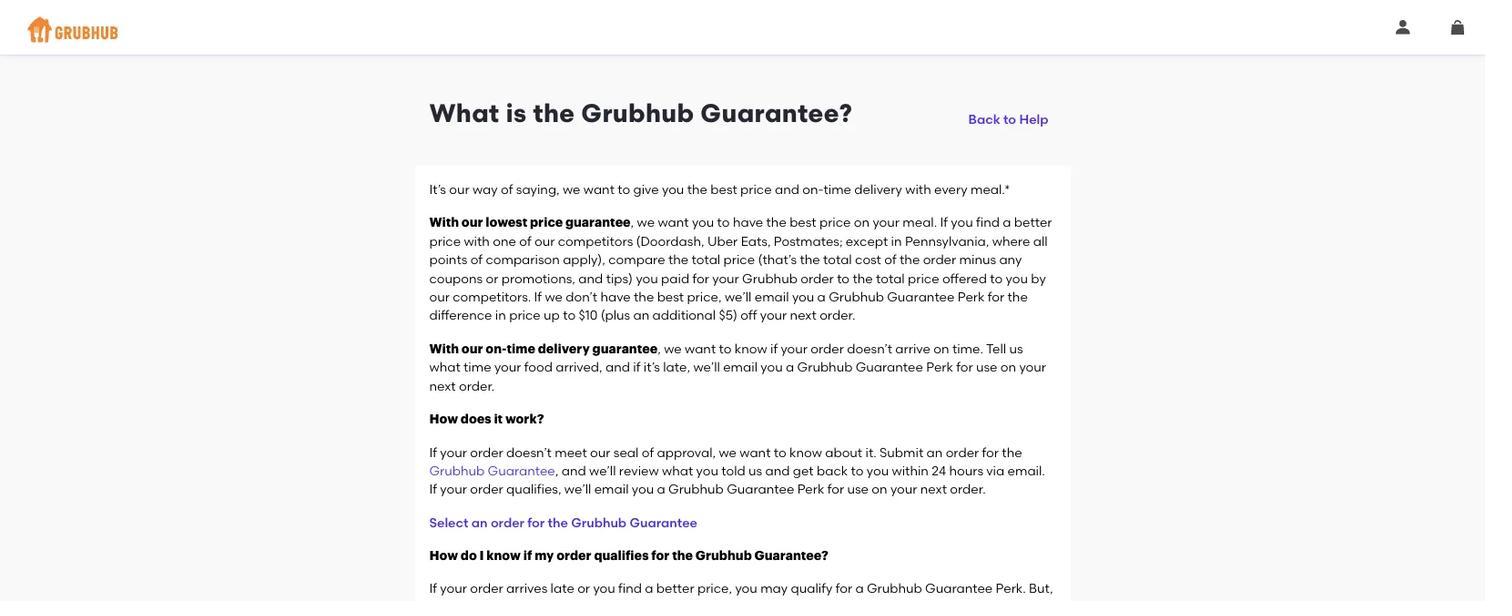 Task type: describe. For each thing, give the bounding box(es) containing it.
on left time.
[[934, 340, 949, 356]]

, for we'll
[[555, 463, 559, 478]]

tips)
[[606, 270, 633, 286]]

postmates;
[[774, 233, 843, 249]]

for inside if your order doesn't meet our seal of approval, we want to know about it. submit an order for the grubhub guarantee
[[982, 444, 999, 460]]

better inside ", we want you to have the best price on your meal. if you find a better price with one of our competitors (doordash, uber eats, postmates; except in pennsylvania, where all points of comparison apply), compare the total price (that's the total cost of the order minus any coupons or promotions, and tips) you paid for your grubhub order to the total price offered to you by our competitors. if we don't have the best price, we'll email you a grubhub guarantee perk for the difference in price up to $10 (plus an additional $5) off your next order."
[[1014, 214, 1052, 230]]

0 vertical spatial delivery
[[854, 181, 902, 197]]

grubhub inside if your order arrives late or you find a better price, you may qualify for a grubhub guarantee perk. but, please note that:
[[867, 581, 922, 596]]

all
[[1033, 233, 1048, 249]]

our down difference
[[462, 342, 483, 355]]

$10
[[579, 307, 598, 323]]

(doordash,
[[636, 233, 704, 249]]

and up postmates;
[[775, 181, 799, 197]]

for inside ", we want to know if your order doesn't arrive on time. tell us what time your food arrived, and if it's late, we'll email you a grubhub guarantee perk for use on your next order."
[[956, 359, 973, 375]]

late
[[551, 581, 574, 596]]

perk inside ", we want you to have the best price on your meal. if you find a better price with one of our competitors (doordash, uber eats, postmates; except in pennsylvania, where all points of comparison apply), compare the total price (that's the total cost of the order minus any coupons or promotions, and tips) you paid for your grubhub order to the total price offered to you by our competitors. if we don't have the best price, we'll email you a grubhub guarantee perk for the difference in price up to $10 (plus an additional $5) off your next order."
[[958, 289, 985, 304]]

we up (doordash,
[[637, 214, 655, 230]]

price left offered
[[908, 270, 939, 286]]

of up the comparison
[[519, 233, 531, 249]]

to right the up
[[563, 307, 576, 323]]

price up points
[[429, 233, 461, 249]]

2 vertical spatial an
[[471, 514, 488, 530]]

my
[[535, 549, 554, 562]]

on inside the , and we'll review what you told us and get back to you within 24 hours via email. if your order qualifies, we'll email you a grubhub guarantee perk for use on your next order.
[[872, 481, 887, 497]]

give
[[633, 181, 659, 197]]

0 horizontal spatial best
[[657, 289, 684, 304]]

to inside the , and we'll review what you told us and get back to you within 24 hours via email. if your order qualifies, we'll email you a grubhub guarantee perk for use on your next order.
[[851, 463, 864, 478]]

the down compare
[[634, 289, 654, 304]]

order down the "pennsylvania,"
[[923, 252, 956, 267]]

guarantee inside ", we want to know if your order doesn't arrive on time. tell us what time your food arrived, and if it's late, we'll email you a grubhub guarantee perk for use on your next order."
[[856, 359, 923, 375]]

know inside ", we want to know if your order doesn't arrive on time. tell us what time your food arrived, and if it's late, we'll email you a grubhub guarantee perk for use on your next order."
[[735, 340, 767, 356]]

your up select
[[440, 481, 467, 497]]

you inside ", we want to know if your order doesn't arrive on time. tell us what time your food arrived, and if it's late, we'll email you a grubhub guarantee perk for use on your next order."
[[761, 359, 783, 375]]

get
[[793, 463, 814, 478]]

the up my
[[548, 514, 568, 530]]

order. inside ", we want to know if your order doesn't arrive on time. tell us what time your food arrived, and if it's late, we'll email you a grubhub guarantee perk for use on your next order."
[[459, 378, 495, 393]]

grubhub up "qualifies"
[[571, 514, 627, 530]]

meal.*
[[971, 181, 1010, 197]]

arrive
[[895, 340, 931, 356]]

your inside if your order doesn't meet our seal of approval, we want to know about it. submit an order for the grubhub guarantee
[[440, 444, 467, 460]]

order down select an order for the grubhub guarantee link
[[557, 549, 592, 562]]

perk.
[[996, 581, 1026, 596]]

price up postmates;
[[819, 214, 851, 230]]

what inside ", we want to know if your order doesn't arrive on time. tell us what time your food arrived, and if it's late, we'll email you a grubhub guarantee perk for use on your next order."
[[429, 359, 461, 375]]

of right cost
[[884, 252, 897, 267]]

saying,
[[516, 181, 560, 197]]

one
[[493, 233, 516, 249]]

select an order for the grubhub guarantee
[[429, 514, 698, 530]]

offered
[[942, 270, 987, 286]]

meal.
[[903, 214, 937, 230]]

find inside ", we want you to have the best price on your meal. if you find a better price with one of our competitors (doordash, uber eats, postmates; except in pennsylvania, where all points of comparison apply), compare the total price (that's the total cost of the order minus any coupons or promotions, and tips) you paid for your grubhub order to the total price offered to you by our competitors. if we don't have the best price, we'll email you a grubhub guarantee perk for the difference in price up to $10 (plus an additional $5) off your next order."
[[976, 214, 1000, 230]]

it's
[[644, 359, 660, 375]]

your down (that's
[[781, 340, 808, 356]]

points
[[429, 252, 467, 267]]

our right "it's"
[[449, 181, 470, 197]]

email inside the , and we'll review what you told us and get back to you within 24 hours via email. if your order qualifies, we'll email you a grubhub guarantee perk for use on your next order.
[[594, 481, 629, 497]]

qualifies,
[[506, 481, 561, 497]]

seal
[[614, 444, 639, 460]]

tell
[[986, 340, 1006, 356]]

order down qualifies,
[[491, 514, 524, 530]]

the down any
[[1008, 289, 1028, 304]]

1 small image from the left
[[1396, 20, 1411, 35]]

do
[[461, 549, 477, 562]]

grubhub down (that's
[[742, 270, 798, 286]]

don't
[[566, 289, 597, 304]]

price down uber in the top left of the page
[[724, 252, 755, 267]]

(that's
[[758, 252, 797, 267]]

if your order arrives late or you find a better price, you may qualify for a grubhub guarantee perk. but, please note that:
[[429, 581, 1053, 601]]

we right "saying,"
[[563, 181, 580, 197]]

and inside ", we want to know if your order doesn't arrive on time. tell us what time your food arrived, and if it's late, we'll email you a grubhub guarantee perk for use on your next order."
[[606, 359, 630, 375]]

and down meet
[[562, 463, 586, 478]]

with for , we want you to have the best price on your meal. if you find a better price with one of our competitors (doordash, uber eats, postmates; except in pennsylvania, where all points of comparison apply), compare the total price (that's the total cost of the order minus any coupons or promotions, and tips) you paid for your grubhub order to the total price offered to you by our competitors. if we don't have the best price, we'll email you a grubhub guarantee perk for the difference in price up to $10 (plus an additional $5) off your next order.
[[429, 216, 459, 229]]

uber
[[707, 233, 738, 249]]

your right off
[[760, 307, 787, 323]]

it
[[494, 413, 503, 425]]

comparison
[[486, 252, 560, 267]]

any
[[999, 252, 1022, 267]]

what
[[429, 98, 500, 128]]

guarantee inside if your order doesn't meet our seal of approval, we want to know about it. submit an order for the grubhub guarantee
[[488, 463, 555, 478]]

if down promotions,
[[534, 289, 542, 304]]

competitors.
[[453, 289, 531, 304]]

0 vertical spatial if
[[770, 340, 778, 356]]

with our lowest price guarantee
[[429, 216, 631, 229]]

arrives
[[506, 581, 548, 596]]

the down postmates;
[[800, 252, 820, 267]]

on down tell
[[1001, 359, 1016, 375]]

we up the up
[[545, 289, 563, 304]]

via
[[986, 463, 1005, 478]]

guarantee inside ", we want you to have the best price on your meal. if you find a better price with one of our competitors (doordash, uber eats, postmates; except in pennsylvania, where all points of comparison apply), compare the total price (that's the total cost of the order minus any coupons or promotions, and tips) you paid for your grubhub order to the total price offered to you by our competitors. if we don't have the best price, we'll email you a grubhub guarantee perk for the difference in price up to $10 (plus an additional $5) off your next order."
[[887, 289, 955, 304]]

0 horizontal spatial in
[[495, 307, 506, 323]]

1 horizontal spatial time
[[507, 342, 535, 355]]

to up uber in the top left of the page
[[717, 214, 730, 230]]

difference
[[429, 307, 492, 323]]

we'll inside ", we want to know if your order doesn't arrive on time. tell us what time your food arrived, and if it's late, we'll email you a grubhub guarantee perk for use on your next order."
[[693, 359, 720, 375]]

but,
[[1029, 581, 1053, 596]]

it.
[[866, 444, 877, 460]]

order. inside the , and we'll review what you told us and get back to you within 24 hours via email. if your order qualifies, we'll email you a grubhub guarantee perk for use on your next order.
[[950, 481, 986, 497]]

grubhub up if your order arrives late or you find a better price, you may qualify for a grubhub guarantee perk. but, please note that: on the bottom of the page
[[696, 549, 752, 562]]

want inside ", we want you to have the best price on your meal. if you find a better price with one of our competitors (doordash, uber eats, postmates; except in pennsylvania, where all points of comparison apply), compare the total price (that's the total cost of the order minus any coupons or promotions, and tips) you paid for your grubhub order to the total price offered to you by our competitors. if we don't have the best price, we'll email you a grubhub guarantee perk for the difference in price up to $10 (plus an additional $5) off your next order."
[[658, 214, 689, 230]]

next inside ", we want you to have the best price on your meal. if you find a better price with one of our competitors (doordash, uber eats, postmates; except in pennsylvania, where all points of comparison apply), compare the total price (that's the total cost of the order minus any coupons or promotions, and tips) you paid for your grubhub order to the total price offered to you by our competitors. if we don't have the best price, we'll email you a grubhub guarantee perk for the difference in price up to $10 (plus an additional $5) off your next order."
[[790, 307, 817, 323]]

for right "qualifies"
[[651, 549, 670, 562]]

lowest
[[486, 216, 527, 229]]

the down cost
[[853, 270, 873, 286]]

how for how does it work?
[[429, 413, 458, 425]]

, for late,
[[658, 340, 661, 356]]

every
[[934, 181, 968, 197]]

order up "hours"
[[946, 444, 979, 460]]

coupons
[[429, 270, 483, 286]]

approval,
[[657, 444, 716, 460]]

2 horizontal spatial total
[[876, 270, 905, 286]]

what is the grubhub guarantee?
[[429, 98, 853, 128]]

for inside the , and we'll review what you told us and get back to you within 24 hours via email. if your order qualifies, we'll email you a grubhub guarantee perk for use on your next order.
[[827, 481, 844, 497]]

to down except at the top
[[837, 270, 850, 286]]

by
[[1031, 270, 1046, 286]]

promotions,
[[501, 270, 575, 286]]

submit
[[880, 444, 924, 460]]

we'll up 'select an order for the grubhub guarantee'
[[564, 481, 591, 497]]

qualifies
[[594, 549, 649, 562]]

does
[[461, 413, 491, 425]]

how do i know if my order qualifies for the grubhub guarantee?
[[429, 549, 829, 562]]

want left "give"
[[584, 181, 615, 197]]

0 vertical spatial guarantee?
[[701, 98, 853, 128]]

your down the within
[[891, 481, 917, 497]]

work?
[[505, 413, 544, 425]]

review
[[619, 463, 659, 478]]

how does it work?
[[429, 413, 544, 425]]

grubhub down cost
[[829, 289, 884, 304]]

your left food
[[494, 359, 521, 375]]

the inside if your order doesn't meet our seal of approval, we want to know about it. submit an order for the grubhub guarantee
[[1002, 444, 1022, 460]]

0 horizontal spatial if
[[523, 549, 532, 562]]

your down by
[[1019, 359, 1046, 375]]

of up coupons
[[470, 252, 483, 267]]

for right paid at top
[[693, 270, 709, 286]]

0 horizontal spatial have
[[600, 289, 631, 304]]

with for , we want to know if your order doesn't arrive on time. tell us what time your food arrived, and if it's late, we'll email you a grubhub guarantee perk for use on your next order.
[[429, 342, 459, 355]]

select
[[429, 514, 468, 530]]

time.
[[952, 340, 983, 356]]

eats,
[[741, 233, 771, 249]]

order inside ", we want to know if your order doesn't arrive on time. tell us what time your food arrived, and if it's late, we'll email you a grubhub guarantee perk for use on your next order."
[[811, 340, 844, 356]]

an inside if your order doesn't meet our seal of approval, we want to know about it. submit an order for the grubhub guarantee
[[927, 444, 943, 460]]

food
[[524, 359, 553, 375]]

email inside ", we want you to have the best price on your meal. if you find a better price with one of our competitors (doordash, uber eats, postmates; except in pennsylvania, where all points of comparison apply), compare the total price (that's the total cost of the order minus any coupons or promotions, and tips) you paid for your grubhub order to the total price offered to you by our competitors. if we don't have the best price, we'll email you a grubhub guarantee perk for the difference in price up to $10 (plus an additional $5) off your next order."
[[755, 289, 789, 304]]

apply),
[[563, 252, 605, 267]]

up
[[544, 307, 560, 323]]

or inside if your order arrives late or you find a better price, you may qualify for a grubhub guarantee perk. but, please note that:
[[577, 581, 590, 596]]

please
[[429, 599, 470, 601]]

the up eats, at the top of the page
[[766, 214, 787, 230]]

your up $5)
[[712, 270, 739, 286]]

us inside ", we want to know if your order doesn't arrive on time. tell us what time your food arrived, and if it's late, we'll email you a grubhub guarantee perk for use on your next order."
[[1009, 340, 1023, 356]]

note
[[474, 599, 502, 601]]

the right "give"
[[687, 181, 708, 197]]

to inside if your order doesn't meet our seal of approval, we want to know about it. submit an order for the grubhub guarantee
[[774, 444, 787, 460]]

a inside ", we want to know if your order doesn't arrive on time. tell us what time your food arrived, and if it's late, we'll email you a grubhub guarantee perk for use on your next order."
[[786, 359, 794, 375]]

want inside if your order doesn't meet our seal of approval, we want to know about it. submit an order for the grubhub guarantee
[[740, 444, 771, 460]]

your inside if your order arrives late or you find a better price, you may qualify for a grubhub guarantee perk. but, please note that:
[[440, 581, 467, 596]]

our left lowest
[[462, 216, 483, 229]]

additional
[[653, 307, 716, 323]]

minus
[[959, 252, 996, 267]]

find inside if your order arrives late or you find a better price, you may qualify for a grubhub guarantee perk. but, please note that:
[[618, 581, 642, 596]]

1 horizontal spatial total
[[823, 252, 852, 267]]

i
[[479, 549, 484, 562]]

grubhub up "give"
[[581, 98, 694, 128]]

order down postmates;
[[801, 270, 834, 286]]

0 vertical spatial best
[[711, 181, 737, 197]]

for inside if your order arrives late or you find a better price, you may qualify for a grubhub guarantee perk. but, please note that:
[[836, 581, 852, 596]]

a inside the , and we'll review what you told us and get back to you within 24 hours via email. if your order qualifies, we'll email you a grubhub guarantee perk for use on your next order.
[[657, 481, 665, 497]]

the up paid at top
[[668, 252, 689, 267]]



Task type: vqa. For each thing, say whether or not it's contained in the screenshot.
You've entered a new address Does everything below look correct? at the left of the page
no



Task type: locate. For each thing, give the bounding box(es) containing it.
, for competitors
[[631, 214, 634, 230]]

best up postmates;
[[790, 214, 816, 230]]

1 horizontal spatial better
[[1014, 214, 1052, 230]]

1 horizontal spatial or
[[577, 581, 590, 596]]

how for how do i know if my order qualifies for the grubhub guarantee?
[[429, 549, 458, 562]]

how left do
[[429, 549, 458, 562]]

0 vertical spatial ,
[[631, 214, 634, 230]]

, we want you to have the best price on your meal. if you find a better price with one of our competitors (doordash, uber eats, postmates; except in pennsylvania, where all points of comparison apply), compare the total price (that's the total cost of the order minus any coupons or promotions, and tips) you paid for your grubhub order to the total price offered to you by our competitors. if we don't have the best price, we'll email you a grubhub guarantee perk for the difference in price up to $10 (plus an additional $5) off your next order.
[[429, 214, 1052, 323]]

competitors
[[558, 233, 633, 249]]

of inside if your order doesn't meet our seal of approval, we want to know about it. submit an order for the grubhub guarantee
[[642, 444, 654, 460]]

time for delivery
[[824, 181, 851, 197]]

our down coupons
[[429, 289, 450, 304]]

the down meal.
[[900, 252, 920, 267]]

order up grubhub guarantee link
[[470, 444, 503, 460]]

0 horizontal spatial total
[[692, 252, 720, 267]]

time for your
[[464, 359, 491, 375]]

what down "approval,"
[[662, 463, 693, 478]]

1 vertical spatial find
[[618, 581, 642, 596]]

0 vertical spatial next
[[790, 307, 817, 323]]

guarantee up qualifies,
[[488, 463, 555, 478]]

if inside if your order arrives late or you find a better price, you may qualify for a grubhub guarantee perk. but, please note that:
[[429, 581, 437, 596]]

1 vertical spatial order.
[[459, 378, 495, 393]]

for up via
[[982, 444, 999, 460]]

about
[[825, 444, 862, 460]]

next down 24
[[920, 481, 947, 497]]

price, inside ", we want you to have the best price on your meal. if you find a better price with one of our competitors (doordash, uber eats, postmates; except in pennsylvania, where all points of comparison apply), compare the total price (that's the total cost of the order minus any coupons or promotions, and tips) you paid for your grubhub order to the total price offered to you by our competitors. if we don't have the best price, we'll email you a grubhub guarantee perk for the difference in price up to $10 (plus an additional $5) off your next order."
[[687, 289, 722, 304]]

we
[[563, 181, 580, 197], [637, 214, 655, 230], [545, 289, 563, 304], [664, 340, 682, 356], [719, 444, 737, 460]]

guarantee down offered
[[887, 289, 955, 304]]

guarantee down told
[[727, 481, 794, 497]]

help
[[1019, 111, 1049, 127]]

better up the all
[[1014, 214, 1052, 230]]

our down with our lowest price guarantee
[[535, 233, 555, 249]]

on down it.
[[872, 481, 887, 497]]

except
[[846, 233, 888, 249]]

with
[[905, 181, 931, 197], [464, 233, 490, 249]]

1 horizontal spatial if
[[633, 359, 641, 375]]

an right (plus
[[633, 307, 650, 323]]

to down about
[[851, 463, 864, 478]]

1 vertical spatial delivery
[[538, 342, 590, 355]]

0 horizontal spatial small image
[[1396, 20, 1411, 35]]

price left the up
[[509, 307, 541, 323]]

cost
[[855, 252, 881, 267]]

2 horizontal spatial if
[[770, 340, 778, 356]]

2 small image from the left
[[1451, 20, 1465, 35]]

want up (doordash,
[[658, 214, 689, 230]]

on- down difference
[[486, 342, 507, 355]]

to left "give"
[[618, 181, 630, 197]]

1 vertical spatial an
[[927, 444, 943, 460]]

next inside ", we want to know if your order doesn't arrive on time. tell us what time your food arrived, and if it's late, we'll email you a grubhub guarantee perk for use on your next order."
[[429, 378, 456, 393]]

want up 'late,'
[[685, 340, 716, 356]]

0 vertical spatial in
[[891, 233, 902, 249]]

and inside ", we want you to have the best price on your meal. if you find a better price with one of our competitors (doordash, uber eats, postmates; except in pennsylvania, where all points of comparison apply), compare the total price (that's the total cost of the order minus any coupons or promotions, and tips) you paid for your grubhub order to the total price offered to you by our competitors. if we don't have the best price, we'll email you a grubhub guarantee perk for the difference in price up to $10 (plus an additional $5) off your next order."
[[579, 270, 603, 286]]

2 horizontal spatial next
[[920, 481, 947, 497]]

1 vertical spatial doesn't
[[506, 444, 552, 460]]

1 horizontal spatial best
[[711, 181, 737, 197]]

0 vertical spatial time
[[824, 181, 851, 197]]

email
[[755, 289, 789, 304], [723, 359, 758, 375], [594, 481, 629, 497]]

better inside if your order arrives late or you find a better price, you may qualify for a grubhub guarantee perk. but, please note that:
[[656, 581, 694, 596]]

on-
[[803, 181, 824, 197], [486, 342, 507, 355]]

grubhub inside ", we want to know if your order doesn't arrive on time. tell us what time your food arrived, and if it's late, we'll email you a grubhub guarantee perk for use on your next order."
[[797, 359, 853, 375]]

0 vertical spatial on-
[[803, 181, 824, 197]]

perk down offered
[[958, 289, 985, 304]]

order. up does
[[459, 378, 495, 393]]

is
[[506, 98, 527, 128]]

if up the "pennsylvania,"
[[940, 214, 948, 230]]

1 vertical spatial on-
[[486, 342, 507, 355]]

we inside ", we want to know if your order doesn't arrive on time. tell us what time your food arrived, and if it's late, we'll email you a grubhub guarantee perk for use on your next order."
[[664, 340, 682, 356]]

a
[[1003, 214, 1011, 230], [817, 289, 826, 304], [786, 359, 794, 375], [657, 481, 665, 497], [645, 581, 653, 596], [855, 581, 864, 596]]

2 how from the top
[[429, 549, 458, 562]]

1 vertical spatial better
[[656, 581, 694, 596]]

1 horizontal spatial use
[[976, 359, 998, 375]]

0 vertical spatial find
[[976, 214, 1000, 230]]

grubhub logo image
[[27, 11, 118, 48]]

price, left the may
[[697, 581, 732, 596]]

told
[[721, 463, 746, 478]]

with inside ", we want you to have the best price on your meal. if you find a better price with one of our competitors (doordash, uber eats, postmates; except in pennsylvania, where all points of comparison apply), compare the total price (that's the total cost of the order minus any coupons or promotions, and tips) you paid for your grubhub order to the total price offered to you by our competitors. if we don't have the best price, we'll email you a grubhub guarantee perk for the difference in price up to $10 (plus an additional $5) off your next order."
[[464, 233, 490, 249]]

, inside the , and we'll review what you told us and get back to you within 24 hours via email. if your order qualifies, we'll email you a grubhub guarantee perk for use on your next order.
[[555, 463, 559, 478]]

guarantee up it's
[[592, 342, 658, 355]]

, down meet
[[555, 463, 559, 478]]

, and we'll review what you told us and get back to you within 24 hours via email. if your order qualifies, we'll email you a grubhub guarantee perk for use on your next order.
[[429, 463, 1045, 497]]

back
[[817, 463, 848, 478]]

0 horizontal spatial on-
[[486, 342, 507, 355]]

best
[[711, 181, 737, 197], [790, 214, 816, 230], [657, 289, 684, 304]]

, inside ", we want to know if your order doesn't arrive on time. tell us what time your food arrived, and if it's late, we'll email you a grubhub guarantee perk for use on your next order."
[[658, 340, 661, 356]]

0 horizontal spatial better
[[656, 581, 694, 596]]

doesn't inside ", we want to know if your order doesn't arrive on time. tell us what time your food arrived, and if it's late, we'll email you a grubhub guarantee perk for use on your next order."
[[847, 340, 892, 356]]

1 vertical spatial with
[[464, 233, 490, 249]]

1 horizontal spatial with
[[905, 181, 931, 197]]

, inside ", we want you to have the best price on your meal. if you find a better price with one of our competitors (doordash, uber eats, postmates; except in pennsylvania, where all points of comparison apply), compare the total price (that's the total cost of the order minus any coupons or promotions, and tips) you paid for your grubhub order to the total price offered to you by our competitors. if we don't have the best price, we'll email you a grubhub guarantee perk for the difference in price up to $10 (plus an additional $5) off your next order."
[[631, 214, 634, 230]]

perk inside the , and we'll review what you told us and get back to you within 24 hours via email. if your order qualifies, we'll email you a grubhub guarantee perk for use on your next order.
[[797, 481, 824, 497]]

1 vertical spatial or
[[577, 581, 590, 596]]

on up except at the top
[[854, 214, 870, 230]]

in right except at the top
[[891, 233, 902, 249]]

of right the way
[[501, 181, 513, 197]]

your up except at the top
[[873, 214, 900, 230]]

doesn't inside if your order doesn't meet our seal of approval, we want to know about it. submit an order for the grubhub guarantee
[[506, 444, 552, 460]]

for down qualifies,
[[528, 514, 545, 530]]

with left every
[[905, 181, 931, 197]]

compare
[[608, 252, 665, 267]]

small image
[[1396, 20, 1411, 35], [1451, 20, 1465, 35]]

2 vertical spatial ,
[[555, 463, 559, 478]]

doesn't
[[847, 340, 892, 356], [506, 444, 552, 460]]

1 vertical spatial ,
[[658, 340, 661, 356]]

order
[[923, 252, 956, 267], [801, 270, 834, 286], [811, 340, 844, 356], [470, 444, 503, 460], [946, 444, 979, 460], [470, 481, 503, 497], [491, 514, 524, 530], [557, 549, 592, 562], [470, 581, 503, 596]]

off
[[741, 307, 757, 323]]

way
[[473, 181, 498, 197]]

best down paid at top
[[657, 289, 684, 304]]

guarantee
[[887, 289, 955, 304], [856, 359, 923, 375], [488, 463, 555, 478], [727, 481, 794, 497], [630, 514, 698, 530], [925, 581, 993, 596]]

guarantee
[[565, 216, 631, 229], [592, 342, 658, 355]]

want
[[584, 181, 615, 197], [658, 214, 689, 230], [685, 340, 716, 356], [740, 444, 771, 460]]

0 horizontal spatial an
[[471, 514, 488, 530]]

if up grubhub guarantee link
[[429, 444, 437, 460]]

if
[[940, 214, 948, 230], [534, 289, 542, 304], [429, 444, 437, 460], [429, 481, 437, 497], [429, 581, 437, 596]]

for down 'back'
[[827, 481, 844, 497]]

0 horizontal spatial next
[[429, 378, 456, 393]]

email inside ", we want to know if your order doesn't arrive on time. tell us what time your food arrived, and if it's late, we'll email you a grubhub guarantee perk for use on your next order."
[[723, 359, 758, 375]]

24
[[932, 463, 946, 478]]

1 horizontal spatial doesn't
[[847, 340, 892, 356]]

for right the qualify
[[836, 581, 852, 596]]

2 vertical spatial order.
[[950, 481, 986, 497]]

if your order doesn't meet our seal of approval, we want to know about it. submit an order for the grubhub guarantee
[[429, 444, 1022, 478]]

0 horizontal spatial find
[[618, 581, 642, 596]]

your
[[873, 214, 900, 230], [712, 270, 739, 286], [760, 307, 787, 323], [781, 340, 808, 356], [494, 359, 521, 375], [1019, 359, 1046, 375], [440, 444, 467, 460], [440, 481, 467, 497], [891, 481, 917, 497], [440, 581, 467, 596]]

back
[[969, 111, 1000, 127]]

within
[[892, 463, 929, 478]]

if left it's
[[633, 359, 641, 375]]

our inside if your order doesn't meet our seal of approval, we want to know about it. submit an order for the grubhub guarantee
[[590, 444, 611, 460]]

or inside ", we want you to have the best price on your meal. if you find a better price with one of our competitors (doordash, uber eats, postmates; except in pennsylvania, where all points of comparison apply), compare the total price (that's the total cost of the order minus any coupons or promotions, and tips) you paid for your grubhub order to the total price offered to you by our competitors. if we don't have the best price, we'll email you a grubhub guarantee perk for the difference in price up to $10 (plus an additional $5) off your next order."
[[486, 270, 498, 286]]

2 horizontal spatial time
[[824, 181, 851, 197]]

1 vertical spatial know
[[790, 444, 822, 460]]

0 vertical spatial guarantee
[[565, 216, 631, 229]]

where
[[992, 233, 1030, 249]]

if inside the , and we'll review what you told us and get back to you within 24 hours via email. if your order qualifies, we'll email you a grubhub guarantee perk for use on your next order.
[[429, 481, 437, 497]]

that:
[[505, 599, 534, 601]]

(plus
[[601, 307, 630, 323]]

may
[[760, 581, 788, 596]]

have
[[733, 214, 763, 230], [600, 289, 631, 304]]

delivery
[[854, 181, 902, 197], [538, 342, 590, 355]]

1 vertical spatial if
[[633, 359, 641, 375]]

if inside if your order doesn't meet our seal of approval, we want to know about it. submit an order for the grubhub guarantee
[[429, 444, 437, 460]]

1 horizontal spatial find
[[976, 214, 1000, 230]]

order. inside ", we want you to have the best price on your meal. if you find a better price with one of our competitors (doordash, uber eats, postmates; except in pennsylvania, where all points of comparison apply), compare the total price (that's the total cost of the order minus any coupons or promotions, and tips) you paid for your grubhub order to the total price offered to you by our competitors. if we don't have the best price, we'll email you a grubhub guarantee perk for the difference in price up to $10 (plus an additional $5) off your next order."
[[820, 307, 855, 323]]

1 horizontal spatial an
[[633, 307, 650, 323]]

to inside 'link'
[[1003, 111, 1016, 127]]

0 horizontal spatial time
[[464, 359, 491, 375]]

0 horizontal spatial ,
[[555, 463, 559, 478]]

1 vertical spatial guarantee?
[[754, 549, 829, 562]]

1 vertical spatial email
[[723, 359, 758, 375]]

late,
[[663, 359, 690, 375]]

for down any
[[988, 289, 1005, 304]]

it's our way of saying, we want to give you the best price and on-time delivery with every meal.*
[[429, 181, 1010, 197]]

order down grubhub guarantee link
[[470, 481, 503, 497]]

find down the how do i know if my order qualifies for the grubhub guarantee?
[[618, 581, 642, 596]]

1 vertical spatial what
[[662, 463, 693, 478]]

perk inside ", we want to know if your order doesn't arrive on time. tell us what time your food arrived, and if it's late, we'll email you a grubhub guarantee perk for use on your next order."
[[926, 359, 953, 375]]

to inside ", we want to know if your order doesn't arrive on time. tell us what time your food arrived, and if it's late, we'll email you a grubhub guarantee perk for use on your next order."
[[719, 340, 732, 356]]

0 vertical spatial or
[[486, 270, 498, 286]]

0 vertical spatial what
[[429, 359, 461, 375]]

0 vertical spatial use
[[976, 359, 998, 375]]

price,
[[687, 289, 722, 304], [697, 581, 732, 596]]

guarantee up the how do i know if my order qualifies for the grubhub guarantee?
[[630, 514, 698, 530]]

1 horizontal spatial what
[[662, 463, 693, 478]]

1 vertical spatial with
[[429, 342, 459, 355]]

we inside if your order doesn't meet our seal of approval, we want to know about it. submit an order for the grubhub guarantee
[[719, 444, 737, 460]]

order inside if your order arrives late or you find a better price, you may qualify for a grubhub guarantee perk. but, please note that:
[[470, 581, 503, 596]]

know
[[735, 340, 767, 356], [790, 444, 822, 460], [487, 549, 521, 562]]

1 vertical spatial next
[[429, 378, 456, 393]]

use
[[976, 359, 998, 375], [847, 481, 869, 497]]

we'll inside ", we want you to have the best price on your meal. if you find a better price with one of our competitors (doordash, uber eats, postmates; except in pennsylvania, where all points of comparison apply), compare the total price (that's the total cost of the order minus any coupons or promotions, and tips) you paid for your grubhub order to the total price offered to you by our competitors. if we don't have the best price, we'll email you a grubhub guarantee perk for the difference in price up to $10 (plus an additional $5) off your next order."
[[725, 289, 752, 304]]

1 vertical spatial use
[[847, 481, 869, 497]]

0 vertical spatial with
[[905, 181, 931, 197]]

want up told
[[740, 444, 771, 460]]

order.
[[820, 307, 855, 323], [459, 378, 495, 393], [950, 481, 986, 497]]

if up please
[[429, 581, 437, 596]]

time
[[824, 181, 851, 197], [507, 342, 535, 355], [464, 359, 491, 375]]

what down difference
[[429, 359, 461, 375]]

use inside ", we want to know if your order doesn't arrive on time. tell us what time your food arrived, and if it's late, we'll email you a grubhub guarantee perk for use on your next order."
[[976, 359, 998, 375]]

2 with from the top
[[429, 342, 459, 355]]

to down any
[[990, 270, 1003, 286]]

0 horizontal spatial order.
[[459, 378, 495, 393]]

0 horizontal spatial doesn't
[[506, 444, 552, 460]]

total left cost
[[823, 252, 852, 267]]

order. down "hours"
[[950, 481, 986, 497]]

1 vertical spatial best
[[790, 214, 816, 230]]

we up told
[[719, 444, 737, 460]]

0 vertical spatial doesn't
[[847, 340, 892, 356]]

,
[[631, 214, 634, 230], [658, 340, 661, 356], [555, 463, 559, 478]]

if down ", we want you to have the best price on your meal. if you find a better price with one of our competitors (doordash, uber eats, postmates; except in pennsylvania, where all points of comparison apply), compare the total price (that's the total cost of the order minus any coupons or promotions, and tips) you paid for your grubhub order to the total price offered to you by our competitors. if we don't have the best price, we'll email you a grubhub guarantee perk for the difference in price up to $10 (plus an additional $5) off your next order."
[[770, 340, 778, 356]]

time inside ", we want to know if your order doesn't arrive on time. tell us what time your food arrived, and if it's late, we'll email you a grubhub guarantee perk for use on your next order."
[[464, 359, 491, 375]]

order inside the , and we'll review what you told us and get back to you within 24 hours via email. if your order qualifies, we'll email you a grubhub guarantee perk for use on your next order.
[[470, 481, 503, 497]]

we up 'late,'
[[664, 340, 682, 356]]

know inside if your order doesn't meet our seal of approval, we want to know about it. submit an order for the grubhub guarantee
[[790, 444, 822, 460]]

guarantee inside if your order arrives late or you find a better price, you may qualify for a grubhub guarantee perk. but, please note that:
[[925, 581, 993, 596]]

on inside ", we want you to have the best price on your meal. if you find a better price with one of our competitors (doordash, uber eats, postmates; except in pennsylvania, where all points of comparison apply), compare the total price (that's the total cost of the order minus any coupons or promotions, and tips) you paid for your grubhub order to the total price offered to you by our competitors. if we don't have the best price, we'll email you a grubhub guarantee perk for the difference in price up to $10 (plus an additional $5) off your next order."
[[854, 214, 870, 230]]

0 vertical spatial an
[[633, 307, 650, 323]]

find up the where
[[976, 214, 1000, 230]]

$5)
[[719, 307, 738, 323]]

1 vertical spatial guarantee
[[592, 342, 658, 355]]

2 vertical spatial perk
[[797, 481, 824, 497]]

an inside ", we want you to have the best price on your meal. if you find a better price with one of our competitors (doordash, uber eats, postmates; except in pennsylvania, where all points of comparison apply), compare the total price (that's the total cost of the order minus any coupons or promotions, and tips) you paid for your grubhub order to the total price offered to you by our competitors. if we don't have the best price, we'll email you a grubhub guarantee perk for the difference in price up to $10 (plus an additional $5) off your next order."
[[633, 307, 650, 323]]

1 horizontal spatial on-
[[803, 181, 824, 197]]

grubhub guarantee link
[[429, 463, 555, 478]]

0 horizontal spatial us
[[749, 463, 762, 478]]

perk
[[958, 289, 985, 304], [926, 359, 953, 375], [797, 481, 824, 497]]

next right off
[[790, 307, 817, 323]]

know down off
[[735, 340, 767, 356]]

the
[[533, 98, 575, 128], [687, 181, 708, 197], [766, 214, 787, 230], [668, 252, 689, 267], [800, 252, 820, 267], [900, 252, 920, 267], [853, 270, 873, 286], [634, 289, 654, 304], [1008, 289, 1028, 304], [1002, 444, 1022, 460], [548, 514, 568, 530], [672, 549, 693, 562]]

1 vertical spatial perk
[[926, 359, 953, 375]]

select an order for the grubhub guarantee link
[[429, 513, 698, 546]]

or up competitors.
[[486, 270, 498, 286]]

we'll down seal
[[589, 463, 616, 478]]

0 horizontal spatial delivery
[[538, 342, 590, 355]]

email.
[[1008, 463, 1045, 478]]

an
[[633, 307, 650, 323], [927, 444, 943, 460], [471, 514, 488, 530]]

2 vertical spatial if
[[523, 549, 532, 562]]

the right "qualifies"
[[672, 549, 693, 562]]

with down "it's"
[[429, 216, 459, 229]]

1 horizontal spatial ,
[[631, 214, 634, 230]]

order. down cost
[[820, 307, 855, 323]]

doesn't down work?
[[506, 444, 552, 460]]

1 horizontal spatial know
[[735, 340, 767, 356]]

price
[[740, 181, 772, 197], [819, 214, 851, 230], [530, 216, 563, 229], [429, 233, 461, 249], [724, 252, 755, 267], [908, 270, 939, 286], [509, 307, 541, 323]]

email up off
[[755, 289, 789, 304]]

to left help at right
[[1003, 111, 1016, 127]]

use inside the , and we'll review what you told us and get back to you within 24 hours via email. if your order qualifies, we'll email you a grubhub guarantee perk for use on your next order.
[[847, 481, 869, 497]]

2 vertical spatial know
[[487, 549, 521, 562]]

pennsylvania,
[[905, 233, 989, 249]]

grubhub inside the , and we'll review what you told us and get back to you within 24 hours via email. if your order qualifies, we'll email you a grubhub guarantee perk for use on your next order.
[[668, 481, 724, 497]]

price up eats, at the top of the page
[[740, 181, 772, 197]]

better
[[1014, 214, 1052, 230], [656, 581, 694, 596]]

of
[[501, 181, 513, 197], [519, 233, 531, 249], [470, 252, 483, 267], [884, 252, 897, 267], [642, 444, 654, 460]]

hours
[[949, 463, 983, 478]]

the right is
[[533, 98, 575, 128]]

0 horizontal spatial perk
[[797, 481, 824, 497]]

meet
[[555, 444, 587, 460]]

1 vertical spatial in
[[495, 307, 506, 323]]

in
[[891, 233, 902, 249], [495, 307, 506, 323]]

price, inside if your order arrives late or you find a better price, you may qualify for a grubhub guarantee perk. but, please note that:
[[697, 581, 732, 596]]

back to help
[[969, 111, 1049, 127]]

2 horizontal spatial an
[[927, 444, 943, 460]]

grubhub inside if your order doesn't meet our seal of approval, we want to know about it. submit an order for the grubhub guarantee
[[429, 463, 485, 478]]

2 horizontal spatial perk
[[958, 289, 985, 304]]

use down tell
[[976, 359, 998, 375]]

1 vertical spatial have
[[600, 289, 631, 304]]

what inside the , and we'll review what you told us and get back to you within 24 hours via email. if your order qualifies, we'll email you a grubhub guarantee perk for use on your next order.
[[662, 463, 693, 478]]

grubhub up about
[[797, 359, 853, 375]]

0 vertical spatial price,
[[687, 289, 722, 304]]

, we want to know if your order doesn't arrive on time. tell us what time your food arrived, and if it's late, we'll email you a grubhub guarantee perk for use on your next order.
[[429, 340, 1046, 393]]

1 horizontal spatial perk
[[926, 359, 953, 375]]

guarantee?
[[701, 98, 853, 128], [754, 549, 829, 562]]

want inside ", we want to know if your order doesn't arrive on time. tell us what time your food arrived, and if it's late, we'll email you a grubhub guarantee perk for use on your next order."
[[685, 340, 716, 356]]

perk down get
[[797, 481, 824, 497]]

1 how from the top
[[429, 413, 458, 425]]

qualify
[[791, 581, 833, 596]]

if up select
[[429, 481, 437, 497]]

with left one
[[464, 233, 490, 249]]

paid
[[661, 270, 689, 286]]

2 horizontal spatial best
[[790, 214, 816, 230]]

order up note in the left bottom of the page
[[470, 581, 503, 596]]

guarantee down arrive on the bottom right
[[856, 359, 923, 375]]

2 vertical spatial time
[[464, 359, 491, 375]]

, up it's
[[658, 340, 661, 356]]

1 horizontal spatial us
[[1009, 340, 1023, 356]]

1 with from the top
[[429, 216, 459, 229]]

and left it's
[[606, 359, 630, 375]]

1 vertical spatial price,
[[697, 581, 732, 596]]

2 horizontal spatial order.
[[950, 481, 986, 497]]

us right tell
[[1009, 340, 1023, 356]]

in down competitors.
[[495, 307, 506, 323]]

0 vertical spatial with
[[429, 216, 459, 229]]

best up uber in the top left of the page
[[711, 181, 737, 197]]

to up the , and we'll review what you told us and get back to you within 24 hours via email. if your order qualifies, we'll email you a grubhub guarantee perk for use on your next order.
[[774, 444, 787, 460]]

guarantee left perk.
[[925, 581, 993, 596]]

0 vertical spatial better
[[1014, 214, 1052, 230]]

we'll up $5)
[[725, 289, 752, 304]]

it's
[[429, 181, 446, 197]]

us inside the , and we'll review what you told us and get back to you within 24 hours via email. if your order qualifies, we'll email you a grubhub guarantee perk for use on your next order.
[[749, 463, 762, 478]]

us right told
[[749, 463, 762, 478]]

arrived,
[[556, 359, 603, 375]]

2 vertical spatial best
[[657, 289, 684, 304]]

back to help link
[[961, 97, 1056, 130]]

you
[[662, 181, 684, 197], [692, 214, 714, 230], [951, 214, 973, 230], [636, 270, 658, 286], [1006, 270, 1028, 286], [792, 289, 814, 304], [761, 359, 783, 375], [696, 463, 718, 478], [867, 463, 889, 478], [632, 481, 654, 497], [593, 581, 615, 596], [735, 581, 757, 596]]

0 horizontal spatial know
[[487, 549, 521, 562]]

price down "saying,"
[[530, 216, 563, 229]]

2 horizontal spatial ,
[[658, 340, 661, 356]]

1 vertical spatial us
[[749, 463, 762, 478]]

0 vertical spatial perk
[[958, 289, 985, 304]]

next inside the , and we'll review what you told us and get back to you within 24 hours via email. if your order qualifies, we'll email you a grubhub guarantee perk for use on your next order.
[[920, 481, 947, 497]]

with our on-time delivery guarantee
[[429, 342, 658, 355]]

1 horizontal spatial have
[[733, 214, 763, 230]]

1 vertical spatial time
[[507, 342, 535, 355]]

guarantee inside the , and we'll review what you told us and get back to you within 24 hours via email. if your order qualifies, we'll email you a grubhub guarantee perk for use on your next order.
[[727, 481, 794, 497]]

2 horizontal spatial know
[[790, 444, 822, 460]]

and left get
[[765, 463, 790, 478]]

1 horizontal spatial order.
[[820, 307, 855, 323]]



